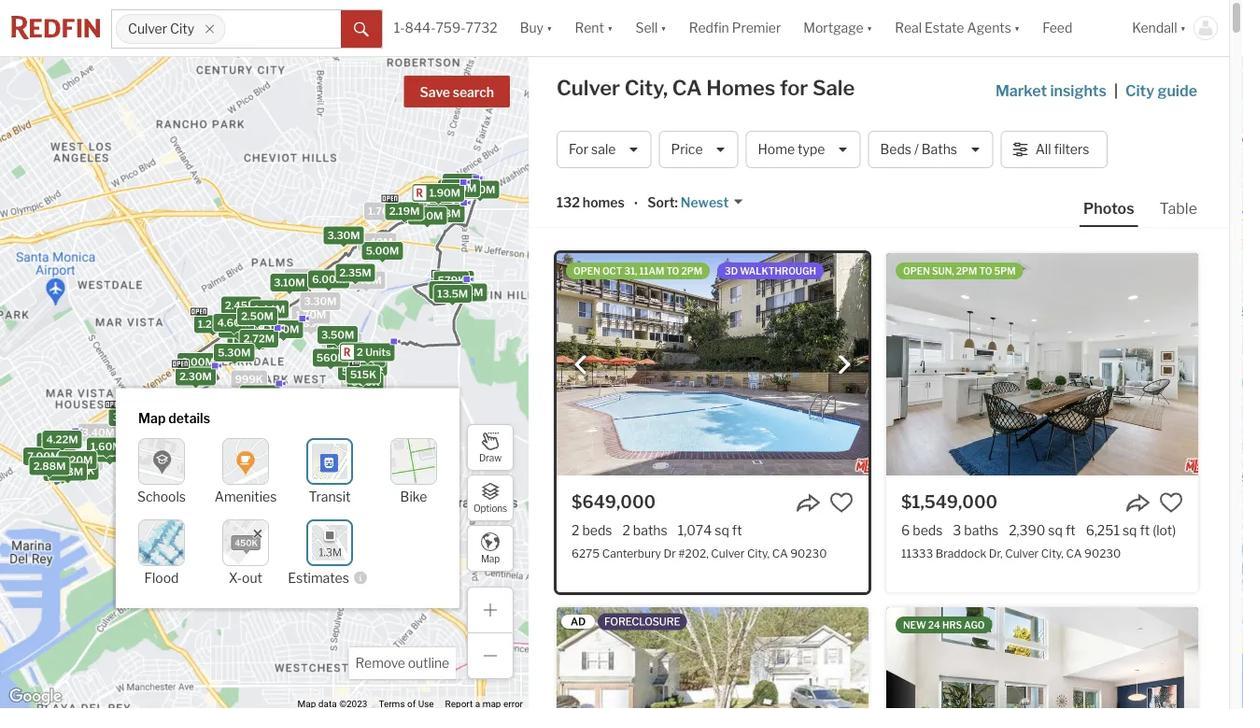Task type: vqa. For each thing, say whether or not it's contained in the screenshot.
Sell ▾ dropdown button
yes



Task type: locate. For each thing, give the bounding box(es) containing it.
0 horizontal spatial 3
[[214, 319, 221, 331]]

map details
[[138, 410, 210, 426]]

1.05m up 1.35m
[[306, 448, 337, 461]]

3.00m down 1.25m
[[418, 206, 451, 218]]

1 vertical spatial 1.15m
[[361, 446, 390, 458]]

2.72m
[[244, 332, 275, 345]]

2 up 789k
[[357, 346, 363, 358]]

redfin premier
[[689, 20, 781, 36]]

1.80m up 290k
[[358, 428, 389, 440]]

1 vertical spatial 1.30m
[[142, 419, 173, 431]]

new 24 hrs ago
[[903, 619, 985, 631]]

1 beds from the left
[[582, 522, 612, 538]]

0 horizontal spatial to
[[667, 265, 680, 277]]

2 open from the left
[[903, 265, 930, 277]]

2 to from the left
[[980, 265, 993, 277]]

0 horizontal spatial 559k
[[342, 365, 370, 378]]

649k
[[446, 177, 475, 189], [446, 177, 475, 189], [355, 361, 384, 373], [353, 368, 382, 380], [398, 505, 426, 517]]

2 ▾ from the left
[[607, 20, 613, 36]]

1.55m down 1.25m
[[428, 207, 458, 220]]

map for map
[[481, 553, 500, 565]]

1 horizontal spatial ca
[[772, 546, 788, 560]]

market insights link
[[996, 61, 1107, 102]]

▾ for buy ▾
[[547, 20, 553, 36]]

sq for $649,000
[[715, 522, 730, 538]]

1.55m
[[428, 207, 458, 220], [231, 335, 262, 347], [317, 440, 348, 452], [307, 453, 338, 465]]

1.25m
[[451, 178, 481, 190]]

1 horizontal spatial to
[[980, 265, 993, 277]]

13.5m
[[438, 288, 468, 300]]

1 vertical spatial 2.30m
[[179, 371, 212, 383]]

1 open from the left
[[574, 265, 601, 277]]

2 horizontal spatial ft
[[1140, 522, 1150, 538]]

submit search image
[[354, 22, 369, 37]]

city right |
[[1126, 81, 1155, 99]]

3.30m down 6.00m
[[304, 295, 337, 307]]

1 favorite button checkbox from the left
[[830, 490, 854, 515]]

0 horizontal spatial 3.50m
[[130, 485, 163, 497]]

photos
[[1084, 199, 1135, 217]]

map
[[138, 410, 166, 426], [481, 553, 500, 565]]

None search field
[[226, 10, 341, 48]]

sq right 2,390
[[1049, 522, 1063, 538]]

3 left 8.98m
[[214, 319, 221, 331]]

rent ▾
[[575, 20, 613, 36]]

1.40m down 5.00m
[[351, 274, 382, 286]]

to left the 5pm
[[980, 265, 993, 277]]

▾ right sell
[[661, 20, 667, 36]]

transit button
[[306, 438, 353, 504]]

1.30m down 719k
[[142, 419, 173, 431]]

1 vertical spatial 3.00m
[[181, 356, 215, 368]]

1 vertical spatial map
[[481, 553, 500, 565]]

sq right 1,074
[[715, 522, 730, 538]]

3.40m
[[82, 426, 115, 439]]

0 vertical spatial map
[[138, 410, 166, 426]]

1 horizontal spatial open
[[903, 265, 930, 277]]

1 horizontal spatial city
[[1126, 81, 1155, 99]]

3 up braddock
[[953, 522, 962, 538]]

520k
[[392, 506, 420, 518]]

1 horizontal spatial ft
[[1066, 522, 1076, 538]]

draw
[[479, 452, 502, 464]]

1 vertical spatial 3
[[953, 522, 962, 538]]

buy ▾
[[520, 20, 553, 36]]

1.05m
[[306, 448, 337, 461], [341, 470, 372, 482]]

3 units
[[214, 319, 249, 331]]

home type button
[[746, 131, 861, 168]]

1 baths from the left
[[633, 522, 668, 538]]

1 horizontal spatial map
[[481, 553, 500, 565]]

favorite button checkbox
[[830, 490, 854, 515], [1159, 490, 1184, 515]]

3.50m up flood button
[[130, 485, 163, 497]]

1 horizontal spatial 2.30m
[[326, 336, 358, 348]]

remove culver city image
[[204, 23, 215, 35]]

1-844-759-7732
[[394, 20, 498, 36]]

805k
[[395, 504, 424, 516]]

culver down rent
[[557, 75, 620, 100]]

0 horizontal spatial 2pm
[[681, 265, 703, 277]]

1 horizontal spatial 1.30m
[[442, 183, 473, 195]]

▾ right the agents on the right of page
[[1015, 20, 1021, 36]]

market
[[996, 81, 1047, 99]]

1.05m down 2.00m
[[341, 470, 372, 482]]

rent
[[575, 20, 604, 36]]

3.00m
[[418, 206, 451, 218], [181, 356, 215, 368]]

1.45m
[[284, 470, 315, 483]]

2 baths from the left
[[964, 522, 999, 538]]

3 for 3 units
[[214, 319, 221, 331]]

0 vertical spatial 559k
[[442, 274, 470, 286]]

2 horizontal spatial 1.80m
[[408, 205, 439, 217]]

beds for $1,549,000
[[913, 522, 943, 538]]

baths for $1,549,000
[[964, 522, 999, 538]]

1 horizontal spatial 1.50m
[[295, 317, 327, 329]]

favorite button checkbox for $1,549,000
[[1159, 490, 1184, 515]]

0 horizontal spatial 1.80m
[[94, 447, 125, 459]]

0 vertical spatial 1.05m
[[306, 448, 337, 461]]

2.50m
[[241, 310, 274, 322]]

next button image
[[835, 356, 854, 374]]

0 horizontal spatial sq
[[715, 522, 730, 538]]

2pm right sun,
[[956, 265, 978, 277]]

1 horizontal spatial 3.00m
[[418, 206, 451, 218]]

baths up canterbury
[[633, 522, 668, 538]]

1.50m up 579k
[[419, 206, 450, 218]]

2 vertical spatial 1.80m
[[94, 447, 125, 459]]

flood
[[144, 570, 179, 586]]

559k up 13.5m
[[442, 274, 470, 286]]

1 to from the left
[[667, 265, 680, 277]]

0 horizontal spatial ft
[[732, 522, 742, 538]]

canterbury
[[602, 546, 661, 560]]

real estate agents ▾
[[895, 20, 1021, 36]]

559k up 780k
[[342, 365, 370, 378]]

1-844-759-7732 link
[[394, 20, 498, 36]]

city
[[170, 21, 194, 37], [1126, 81, 1155, 99]]

city, down '2,390 sq ft' on the bottom of the page
[[1042, 546, 1064, 560]]

1 horizontal spatial beds
[[913, 522, 943, 538]]

redfin
[[689, 20, 729, 36]]

▾
[[547, 20, 553, 36], [607, 20, 613, 36], [661, 20, 667, 36], [867, 20, 873, 36], [1015, 20, 1021, 36], [1180, 20, 1187, 36]]

1.30m
[[442, 183, 473, 195], [142, 419, 173, 431]]

map inside dialog
[[138, 410, 166, 426]]

favorite button image
[[830, 490, 854, 515]]

24
[[928, 619, 941, 631]]

4 ▾ from the left
[[867, 20, 873, 36]]

$1,549,000
[[902, 491, 998, 512]]

premier
[[732, 20, 781, 36]]

city, down sell
[[625, 75, 668, 100]]

1 vertical spatial 3.30m
[[304, 295, 337, 307]]

1.70m
[[465, 184, 496, 196], [368, 205, 399, 217], [296, 309, 326, 321], [255, 313, 286, 325]]

map inside button
[[481, 553, 500, 565]]

2.88m
[[33, 460, 66, 472]]

0 vertical spatial city
[[170, 21, 194, 37]]

1 horizontal spatial 2pm
[[956, 265, 978, 277]]

1.30m up 1.68m
[[442, 183, 473, 195]]

ca down '2,390 sq ft' on the bottom of the page
[[1066, 546, 1082, 560]]

2 beds from the left
[[913, 522, 943, 538]]

1.68m
[[430, 207, 461, 219]]

to right "11am"
[[667, 265, 680, 277]]

1.80m up 579k
[[408, 205, 439, 217]]

0 horizontal spatial city,
[[625, 75, 668, 100]]

719k
[[153, 403, 179, 415]]

beds
[[582, 522, 612, 538], [913, 522, 943, 538]]

beds right 6
[[913, 522, 943, 538]]

map left details
[[138, 410, 166, 426]]

1.90m up 1.68m
[[429, 187, 461, 199]]

1.20m down 7.00m
[[47, 466, 78, 478]]

0 vertical spatial 1.50m
[[419, 206, 450, 218]]

ft for $1,549,000
[[1066, 522, 1076, 538]]

▾ for kendall ▾
[[1180, 20, 1187, 36]]

kendall ▾
[[1133, 20, 1187, 36]]

1 ft from the left
[[732, 522, 742, 538]]

3 inside map region
[[214, 319, 221, 331]]

ft right 1,074
[[732, 522, 742, 538]]

3.30m
[[327, 230, 360, 242], [304, 295, 337, 307]]

1 horizontal spatial sq
[[1049, 522, 1063, 538]]

0 horizontal spatial 1.30m
[[142, 419, 173, 431]]

1 horizontal spatial 1.05m
[[341, 470, 372, 482]]

789k
[[350, 364, 377, 376]]

0 horizontal spatial open
[[574, 265, 601, 277]]

1 vertical spatial 1.80m
[[358, 428, 389, 440]]

2 down 646k
[[396, 507, 402, 519]]

6 ▾ from the left
[[1180, 20, 1187, 36]]

map down the options
[[481, 553, 500, 565]]

$649,000
[[572, 491, 656, 512]]

1.70m up 2.72m
[[255, 313, 286, 325]]

0 horizontal spatial 3.00m
[[181, 356, 215, 368]]

1 horizontal spatial baths
[[964, 522, 999, 538]]

1.70m up 5.00m
[[368, 205, 399, 217]]

remove
[[355, 655, 405, 671]]

|
[[1115, 81, 1118, 99]]

▾ right the kendall
[[1180, 20, 1187, 36]]

city left 'remove culver city' icon
[[170, 21, 194, 37]]

city, right '#202,'
[[747, 546, 770, 560]]

1 vertical spatial 1.50m
[[295, 317, 327, 329]]

0 vertical spatial 3.50m
[[321, 329, 354, 341]]

1.15m up 290k
[[361, 446, 390, 458]]

0 vertical spatial 3
[[214, 319, 221, 331]]

1,074 sq ft
[[678, 522, 742, 538]]

1 vertical spatial city
[[1126, 81, 1155, 99]]

0 horizontal spatial ca
[[672, 75, 702, 100]]

oct
[[602, 265, 623, 277]]

map region
[[0, 0, 614, 709]]

ca left homes
[[672, 75, 702, 100]]

ft for $649,000
[[732, 522, 742, 538]]

hrs
[[943, 619, 962, 631]]

1 ▾ from the left
[[547, 20, 553, 36]]

dr
[[664, 546, 676, 560]]

▾ for rent ▾
[[607, 20, 613, 36]]

1 vertical spatial 1.60m
[[91, 440, 122, 453]]

1.50m up the 560k
[[295, 317, 327, 329]]

walkthrough
[[740, 265, 816, 277]]

real estate agents ▾ button
[[884, 0, 1032, 56]]

2 sq from the left
[[1049, 522, 1063, 538]]

3 for 3 baths
[[953, 522, 962, 538]]

draw button
[[467, 424, 514, 471]]

2 favorite button checkbox from the left
[[1159, 490, 1184, 515]]

1 vertical spatial 1.05m
[[341, 470, 372, 482]]

rent ▾ button
[[564, 0, 624, 56]]

3.30m up 2.35m
[[327, 230, 360, 242]]

▾ right buy
[[547, 20, 553, 36]]

1 horizontal spatial favorite button checkbox
[[1159, 490, 1184, 515]]

3.50m up the 560k
[[321, 329, 354, 341]]

beds up 6275
[[582, 522, 612, 538]]

2 ft from the left
[[1066, 522, 1076, 538]]

3 ft from the left
[[1140, 522, 1150, 538]]

0 horizontal spatial favorite button checkbox
[[830, 490, 854, 515]]

1.60m up 1.68m
[[445, 182, 477, 194]]

1.80m down 3.40m
[[94, 447, 125, 459]]

1.70m down 6.00m
[[296, 309, 326, 321]]

6,251
[[1086, 522, 1120, 538]]

x-out
[[229, 570, 262, 586]]

1.40m up 579k
[[412, 210, 443, 222]]

1.50m down 4.22m
[[62, 455, 94, 467]]

0 horizontal spatial 1.15m
[[150, 396, 180, 408]]

11333 braddock dr, culver city, ca 90230
[[902, 546, 1121, 560]]

sq right the 6,251
[[1123, 522, 1137, 538]]

2.30m up the 560k
[[326, 336, 358, 348]]

ft left the 6,251
[[1066, 522, 1076, 538]]

ft left (lot)
[[1140, 522, 1150, 538]]

ad region
[[557, 607, 869, 709]]

1.20m
[[62, 454, 93, 466], [47, 466, 78, 478]]

7.00m
[[27, 450, 60, 462]]

0 vertical spatial 1.80m
[[408, 205, 439, 217]]

759-
[[436, 20, 466, 36]]

1-
[[394, 20, 405, 36]]

1.40m left 2.35m
[[289, 271, 320, 284]]

sell
[[636, 20, 658, 36]]

1.44m
[[254, 303, 285, 315]]

sort :
[[648, 195, 678, 211]]

0 horizontal spatial 90230
[[791, 546, 827, 560]]

open left sun,
[[903, 265, 930, 277]]

1 horizontal spatial 3
[[953, 522, 962, 538]]

0 horizontal spatial map
[[138, 410, 166, 426]]

2 horizontal spatial sq
[[1123, 522, 1137, 538]]

1 horizontal spatial 1.80m
[[358, 428, 389, 440]]

1.70m left '132'
[[465, 184, 496, 196]]

2.30m up details
[[179, 371, 212, 383]]

baths up the dr,
[[964, 522, 999, 538]]

save search button
[[404, 76, 510, 107]]

989k
[[71, 456, 99, 468]]

▾ right rent
[[607, 20, 613, 36]]

ca right '#202,'
[[772, 546, 788, 560]]

5 ▾ from the left
[[1015, 20, 1021, 36]]

real
[[895, 20, 922, 36]]

2 vertical spatial 1.50m
[[62, 455, 94, 467]]

baths
[[633, 522, 668, 538], [964, 522, 999, 538]]

2 90230 from the left
[[1085, 546, 1121, 560]]

0 horizontal spatial baths
[[633, 522, 668, 538]]

0 horizontal spatial beds
[[582, 522, 612, 538]]

▾ for mortgage ▾
[[867, 20, 873, 36]]

3.00m left 5.30m
[[181, 356, 215, 368]]

2pm left 3d
[[681, 265, 703, 277]]

0 horizontal spatial 2.30m
[[179, 371, 212, 383]]

beds for $649,000
[[582, 522, 612, 538]]

1 sq from the left
[[715, 522, 730, 538]]

transit
[[309, 488, 351, 504]]

3 ▾ from the left
[[661, 20, 667, 36]]

culver down 1,074 sq ft
[[711, 546, 745, 560]]

new
[[903, 619, 927, 631]]

open left oct
[[574, 265, 601, 277]]

1 horizontal spatial 90230
[[1085, 546, 1121, 560]]

▾ right mortgage
[[867, 20, 873, 36]]

1.15m
[[150, 396, 180, 408], [361, 446, 390, 458]]

1.60m down 3.40m
[[91, 440, 122, 453]]

2 left bike
[[391, 498, 398, 510]]

1.55m up 1.35m
[[317, 440, 348, 452]]

2.75m
[[41, 436, 72, 448]]

1.15m up map details
[[150, 396, 180, 408]]

amenities button
[[215, 438, 277, 504]]

beds
[[881, 141, 912, 157]]

dialog
[[116, 388, 460, 608]]

estimates button
[[288, 519, 372, 586]]

1.60m up 805k
[[418, 486, 450, 498]]



Task type: describe. For each thing, give the bounding box(es) containing it.
1 horizontal spatial 559k
[[442, 274, 470, 286]]

1 horizontal spatial 3.50m
[[321, 329, 354, 341]]

google image
[[5, 685, 66, 709]]

1.10m
[[201, 421, 231, 433]]

feed button
[[1032, 0, 1121, 56]]

1.55m down 3 units
[[231, 335, 262, 347]]

5pm
[[995, 265, 1016, 277]]

sale
[[591, 141, 616, 157]]

beds / baths button
[[868, 131, 994, 168]]

options
[[474, 503, 507, 514]]

0 vertical spatial 2.30m
[[326, 336, 358, 348]]

price
[[671, 141, 703, 157]]

sell ▾ button
[[624, 0, 678, 56]]

for sale button
[[557, 131, 652, 168]]

for sale
[[569, 141, 616, 157]]

2.85m
[[322, 391, 354, 403]]

dialog containing map details
[[116, 388, 460, 608]]

1.90m down 2.00m
[[339, 455, 371, 467]]

kendall
[[1133, 20, 1178, 36]]

5.30m
[[218, 347, 251, 359]]

price button
[[659, 131, 739, 168]]

31,
[[625, 265, 638, 277]]

0 vertical spatial 1.60m
[[445, 182, 477, 194]]

875k
[[439, 280, 467, 292]]

3 sq from the left
[[1123, 522, 1137, 538]]

sale
[[813, 75, 855, 100]]

2 horizontal spatial city,
[[1042, 546, 1064, 560]]

844-
[[405, 20, 436, 36]]

dr,
[[989, 546, 1003, 560]]

1.55m down 2.00m
[[307, 453, 338, 465]]

schools
[[137, 488, 186, 504]]

2 beds
[[572, 522, 612, 538]]

2 horizontal spatial ca
[[1066, 546, 1082, 560]]

2.00m
[[326, 440, 359, 452]]

2 up canterbury
[[623, 522, 631, 538]]

646k
[[396, 494, 424, 507]]

photo of 13337 beach ave #101, marina del rey, ca 90292 image
[[887, 607, 1199, 709]]

guide
[[1158, 81, 1198, 99]]

sq for $1,549,000
[[1049, 522, 1063, 538]]

1 90230 from the left
[[791, 546, 827, 560]]

save
[[420, 85, 450, 100]]

0 vertical spatial 1.15m
[[150, 396, 180, 408]]

685k
[[66, 465, 95, 477]]

3.35m
[[244, 388, 276, 400]]

beds / baths
[[881, 141, 958, 157]]

baths
[[922, 141, 958, 157]]

baths for $649,000
[[633, 522, 668, 538]]

0 horizontal spatial city
[[170, 21, 194, 37]]

4.60m
[[217, 317, 250, 329]]

options button
[[467, 475, 514, 521]]

newest button
[[678, 194, 744, 212]]

culver city
[[128, 21, 194, 37]]

bike button
[[391, 438, 437, 504]]

132
[[557, 195, 580, 211]]

culver left 'remove culver city' icon
[[128, 21, 167, 37]]

mortgage ▾ button
[[793, 0, 884, 56]]

1 vertical spatial 559k
[[342, 365, 370, 378]]

132 homes •
[[557, 195, 638, 212]]

remove outline button
[[349, 647, 456, 679]]

map button
[[467, 525, 514, 572]]

mortgage ▾ button
[[804, 0, 873, 56]]

2 horizontal spatial 1.50m
[[419, 206, 450, 218]]

photo of 11333 braddock dr, culver city, ca 90230 image
[[887, 253, 1199, 476]]

photo of 6275 canterbury dr #202, culver city, ca 90230 image
[[557, 253, 869, 476]]

0 vertical spatial 1.30m
[[442, 183, 473, 195]]

6,251 sq ft (lot)
[[1086, 522, 1177, 538]]

schools button
[[137, 438, 186, 504]]

2 vertical spatial 1.60m
[[418, 486, 450, 498]]

0 horizontal spatial 3.10m
[[274, 277, 305, 289]]

780k
[[345, 379, 373, 391]]

•
[[634, 196, 638, 212]]

open sun, 2pm to 5pm
[[903, 265, 1016, 277]]

1.24m
[[198, 318, 228, 330]]

1.87m
[[131, 419, 162, 431]]

6275
[[572, 546, 600, 560]]

1 horizontal spatial city,
[[747, 546, 770, 560]]

feed
[[1043, 20, 1073, 36]]

rent ▾ button
[[575, 0, 613, 56]]

2 up 6275
[[572, 522, 580, 538]]

ago
[[964, 619, 985, 631]]

braddock
[[936, 546, 987, 560]]

1 vertical spatial 3.50m
[[130, 485, 163, 497]]

all filters button
[[1001, 131, 1108, 168]]

culver city, ca homes for sale
[[557, 75, 855, 100]]

market insights | city guide
[[996, 81, 1198, 99]]

previous button image
[[572, 356, 590, 374]]

1 horizontal spatial 3.10m
[[433, 284, 464, 296]]

2,390
[[1009, 522, 1046, 538]]

2 baths
[[623, 522, 668, 538]]

500k
[[354, 376, 383, 388]]

culver down 2,390
[[1005, 546, 1039, 560]]

4.22m
[[46, 433, 78, 445]]

▾ for sell ▾
[[661, 20, 667, 36]]

1.20m down 4.22m
[[62, 454, 93, 466]]

favorite button checkbox for $649,000
[[830, 490, 854, 515]]

1.40m up 2.35m
[[362, 236, 393, 248]]

open for open sun, 2pm to 5pm
[[903, 265, 930, 277]]

2 2pm from the left
[[956, 265, 978, 277]]

7732
[[466, 20, 498, 36]]

table button
[[1156, 198, 1201, 225]]

1.03m
[[452, 286, 483, 298]]

out
[[242, 570, 262, 586]]

open for open oct 31, 11am to 2pm
[[574, 265, 601, 277]]

0 horizontal spatial 1.50m
[[62, 455, 94, 467]]

1.90m up 789k
[[331, 345, 362, 357]]

1 horizontal spatial 1.15m
[[361, 446, 390, 458]]

remove outline
[[355, 655, 449, 671]]

buy ▾ button
[[509, 0, 564, 56]]

3d walkthrough
[[725, 265, 816, 277]]

real estate agents ▾ link
[[895, 0, 1021, 56]]

0 vertical spatial 3.00m
[[418, 206, 451, 218]]

0 horizontal spatial 1.05m
[[306, 448, 337, 461]]

6275 canterbury dr #202, culver city, ca 90230
[[572, 546, 827, 560]]

1.90m down 1.87m
[[141, 450, 172, 462]]

1.90m down 1.44m
[[268, 323, 299, 336]]

sell ▾
[[636, 20, 667, 36]]

0 vertical spatial 3.30m
[[327, 230, 360, 242]]

1 2pm from the left
[[681, 265, 703, 277]]

map for map details
[[138, 410, 166, 426]]

5.00m
[[366, 245, 399, 257]]

sort
[[648, 195, 675, 211]]

sun,
[[932, 265, 955, 277]]

favorite button image
[[1159, 490, 1184, 515]]

1.35m
[[312, 465, 342, 477]]

600k
[[351, 376, 380, 388]]

redfin premier button
[[678, 0, 793, 56]]

insights
[[1050, 81, 1107, 99]]

save search
[[420, 85, 494, 100]]

6.00m
[[312, 273, 346, 286]]

agents
[[967, 20, 1012, 36]]



